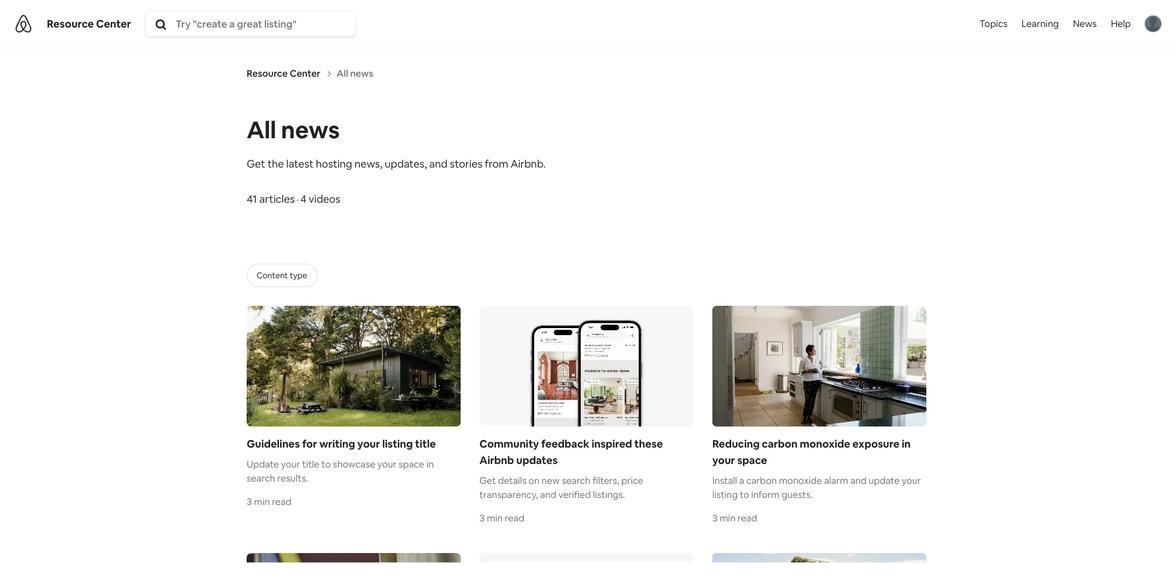 Task type: locate. For each thing, give the bounding box(es) containing it.
space inside update your title to showcase your space in search results.
[[399, 458, 425, 470]]

space right showcase
[[399, 458, 425, 470]]

all news
[[247, 115, 340, 145]]

in inside update your title to showcase your space in search results.
[[427, 458, 434, 470]]

writing
[[320, 437, 355, 451]]

inform
[[752, 489, 780, 501]]

in inside reducing carbon monoxide exposure in your space
[[902, 437, 911, 451]]

0 horizontal spatial 3
[[247, 496, 252, 508]]

listings.
[[593, 489, 625, 501]]

title
[[415, 437, 436, 451], [302, 458, 320, 470]]

min down 'transparency,'
[[487, 512, 503, 524]]

read for reducing carbon monoxide exposure in your space
[[738, 512, 758, 524]]

1 horizontal spatial to
[[740, 489, 750, 501]]

1 horizontal spatial listing
[[713, 489, 738, 501]]

1 horizontal spatial resource center
[[247, 67, 321, 79]]

1 horizontal spatial read
[[505, 512, 525, 524]]

get
[[247, 157, 265, 171], [480, 475, 496, 487]]

news
[[1074, 18, 1098, 30]]

to
[[322, 458, 331, 470], [740, 489, 750, 501]]

2 horizontal spatial read
[[738, 512, 758, 524]]

guidelines
[[247, 437, 300, 451]]

on
[[529, 475, 540, 487]]

carbon up inform
[[747, 475, 778, 487]]

0 vertical spatial resource
[[47, 17, 94, 31]]

2 horizontal spatial min
[[720, 512, 736, 524]]

resource center link
[[47, 17, 131, 31], [247, 67, 321, 79]]

search inside update your title to showcase your space in search results.
[[247, 472, 275, 484]]

your
[[358, 437, 380, 451], [713, 454, 736, 468], [281, 458, 300, 470], [378, 458, 397, 470], [902, 475, 922, 487]]

1 horizontal spatial search
[[562, 475, 591, 487]]

feedback
[[542, 437, 590, 451]]

to down the writing
[[322, 458, 331, 470]]

1 vertical spatial monoxide
[[780, 475, 823, 487]]

price
[[622, 475, 644, 487]]

0 horizontal spatial read
[[272, 496, 292, 508]]

content type button
[[247, 264, 317, 287]]

resource
[[47, 17, 94, 31], [247, 67, 288, 79]]

listing inside install a carbon monoxide alarm and update your listing to inform guests.
[[713, 489, 738, 501]]

airbnb.
[[511, 157, 546, 171]]

1 vertical spatial to
[[740, 489, 750, 501]]

get for community feedback inspired these airbnb updates
[[480, 475, 496, 487]]

1 horizontal spatial 3 min read
[[480, 512, 525, 524]]

1 vertical spatial carbon
[[747, 475, 778, 487]]

1 horizontal spatial min
[[487, 512, 503, 524]]

41
[[247, 192, 257, 206]]

space inside reducing carbon monoxide exposure in your space
[[738, 454, 768, 468]]

1 vertical spatial resource
[[247, 67, 288, 79]]

0 vertical spatial in
[[902, 437, 911, 451]]

0 horizontal spatial title
[[302, 458, 320, 470]]

1 horizontal spatial and
[[540, 489, 557, 501]]

and inside get details on new search filters, price transparency, and verified listings.
[[540, 489, 557, 501]]

0 horizontal spatial listing
[[383, 437, 413, 451]]

0 vertical spatial to
[[322, 458, 331, 470]]

3 down update
[[247, 496, 252, 508]]

3 min read down 'transparency,'
[[480, 512, 525, 524]]

1 horizontal spatial center
[[290, 67, 321, 79]]

1 horizontal spatial get
[[480, 475, 496, 487]]

41 articles · 4 videos
[[247, 192, 341, 206]]

1 vertical spatial in
[[427, 458, 434, 470]]

1 vertical spatial resource center
[[247, 67, 321, 79]]

0 horizontal spatial min
[[254, 496, 270, 508]]

read for guidelines for writing your listing title
[[272, 496, 292, 508]]

your right update
[[902, 475, 922, 487]]

1 horizontal spatial space
[[738, 454, 768, 468]]

0 vertical spatial monoxide
[[800, 437, 851, 451]]

space up a
[[738, 454, 768, 468]]

0 horizontal spatial resource center
[[47, 17, 131, 31]]

inspired
[[592, 437, 633, 451]]

help
[[1112, 18, 1132, 30]]

space
[[738, 454, 768, 468], [399, 458, 425, 470]]

0 horizontal spatial resource
[[47, 17, 94, 31]]

monoxide up "guests."
[[780, 475, 823, 487]]

2 horizontal spatial and
[[851, 475, 867, 487]]

0 horizontal spatial resource center link
[[47, 17, 131, 31]]

get details on new search filters, price transparency, and verified listings.
[[480, 475, 644, 501]]

and left "stories" on the top of page
[[430, 157, 448, 171]]

center
[[96, 17, 131, 31], [290, 67, 321, 79]]

resource center
[[47, 17, 131, 31], [247, 67, 321, 79]]

4
[[300, 192, 307, 206]]

0 vertical spatial listing
[[383, 437, 413, 451]]

3 min read
[[247, 496, 292, 508], [480, 512, 525, 524], [713, 512, 758, 524]]

monoxide up alarm
[[800, 437, 851, 451]]

0 vertical spatial get
[[247, 157, 265, 171]]

0 horizontal spatial search
[[247, 472, 275, 484]]

min
[[254, 496, 270, 508], [487, 512, 503, 524], [720, 512, 736, 524]]

1 vertical spatial and
[[851, 475, 867, 487]]

listing
[[383, 437, 413, 451], [713, 489, 738, 501]]

get for all news
[[247, 157, 265, 171]]

to inside update your title to showcase your space in search results.
[[322, 458, 331, 470]]

search down update
[[247, 472, 275, 484]]

verified
[[559, 489, 591, 501]]

1 horizontal spatial resource
[[247, 67, 288, 79]]

1 horizontal spatial in
[[902, 437, 911, 451]]

and down new
[[540, 489, 557, 501]]

0 horizontal spatial in
[[427, 458, 434, 470]]

monoxide
[[800, 437, 851, 451], [780, 475, 823, 487]]

get left the
[[247, 157, 265, 171]]

0 vertical spatial center
[[96, 17, 131, 31]]

space for update your title to showcase your space in search results.
[[399, 458, 425, 470]]

1 vertical spatial listing
[[713, 489, 738, 501]]

get inside get details on new search filters, price transparency, and verified listings.
[[480, 475, 496, 487]]

1 horizontal spatial 3
[[480, 512, 485, 524]]

3 down 'transparency,'
[[480, 512, 485, 524]]

1 vertical spatial title
[[302, 458, 320, 470]]

carbon
[[762, 437, 798, 451], [747, 475, 778, 487]]

community
[[480, 437, 539, 451]]

2 horizontal spatial 3
[[713, 512, 718, 524]]

1 horizontal spatial resource center link
[[247, 67, 321, 79]]

1 vertical spatial get
[[480, 475, 496, 487]]

1 horizontal spatial title
[[415, 437, 436, 451]]

center for the topmost resource center link
[[96, 17, 131, 31]]

to down a
[[740, 489, 750, 501]]

get down airbnb
[[480, 475, 496, 487]]

0 vertical spatial carbon
[[762, 437, 798, 451]]

guidelines for writing your listing title
[[247, 437, 436, 451]]

2 vertical spatial and
[[540, 489, 557, 501]]

and right alarm
[[851, 475, 867, 487]]

carbon inside install a carbon monoxide alarm and update your listing to inform guests.
[[747, 475, 778, 487]]

in
[[902, 437, 911, 451], [427, 458, 434, 470]]

min down install
[[720, 512, 736, 524]]

0 horizontal spatial 3 min read
[[247, 496, 292, 508]]

carbon right the "reducing"
[[762, 437, 798, 451]]

carbon inside reducing carbon monoxide exposure in your space
[[762, 437, 798, 451]]

3
[[247, 496, 252, 508], [480, 512, 485, 524], [713, 512, 718, 524]]

read down inform
[[738, 512, 758, 524]]

read down results.
[[272, 496, 292, 508]]

side by side phone screens show listings available for the guest's original dates and for checking in a day earlier or later. image
[[480, 306, 694, 427], [480, 306, 694, 427]]

news button
[[1067, 0, 1105, 47]]

read
[[272, 496, 292, 508], [505, 512, 525, 524], [738, 512, 758, 524]]

a person holding a coffee cup stands in front of a kitchen stove while looking out a large open window. image
[[713, 306, 927, 427], [713, 306, 927, 427]]

these
[[635, 437, 663, 451]]

min for reducing carbon monoxide exposure in your space
[[720, 512, 736, 524]]

0 horizontal spatial get
[[247, 157, 265, 171]]

and
[[430, 157, 448, 171], [851, 475, 867, 487], [540, 489, 557, 501]]

hosting
[[316, 157, 352, 171]]

2 horizontal spatial 3 min read
[[713, 512, 758, 524]]

0 vertical spatial and
[[430, 157, 448, 171]]

update your title to showcase your space in search results.
[[247, 458, 434, 484]]

·
[[297, 195, 299, 205]]

search up the 'verified'
[[562, 475, 591, 487]]

new
[[542, 475, 560, 487]]

0 horizontal spatial center
[[96, 17, 131, 31]]

read down 'transparency,'
[[505, 512, 525, 524]]

a home with dark wood-paneled walls and big windows is flanked by trees and other greenery. there's an outdoor picnic table. image
[[247, 306, 461, 427], [247, 306, 461, 427]]

3 down install
[[713, 512, 718, 524]]

update
[[247, 458, 279, 470]]

videos
[[309, 192, 341, 206]]

min for guidelines for writing your listing title
[[254, 496, 270, 508]]

0 horizontal spatial space
[[399, 458, 425, 470]]

3 min read down results.
[[247, 496, 292, 508]]

resource for the topmost resource center link
[[47, 17, 94, 31]]

search
[[247, 472, 275, 484], [562, 475, 591, 487]]

your up install
[[713, 454, 736, 468]]

1 vertical spatial center
[[290, 67, 321, 79]]

min down update
[[254, 496, 270, 508]]

0 horizontal spatial to
[[322, 458, 331, 470]]

3 min read down a
[[713, 512, 758, 524]]



Task type: vqa. For each thing, say whether or not it's contained in the screenshot.
Oregon
no



Task type: describe. For each thing, give the bounding box(es) containing it.
topics button
[[978, 0, 1011, 49]]

0 vertical spatial title
[[415, 437, 436, 451]]

0 vertical spatial resource center
[[47, 17, 131, 31]]

help link
[[1105, 0, 1139, 47]]

3 for guidelines for writing your listing title
[[247, 496, 252, 508]]

title inside update your title to showcase your space in search results.
[[302, 458, 320, 470]]

space for reducing carbon monoxide exposure in your space
[[738, 454, 768, 468]]

and inside install a carbon monoxide alarm and update your listing to inform guests.
[[851, 475, 867, 487]]

guests.
[[782, 489, 813, 501]]

your inside reducing carbon monoxide exposure in your space
[[713, 454, 736, 468]]

reducing carbon monoxide exposure in your space
[[713, 437, 911, 468]]

showcase
[[333, 458, 376, 470]]

latest
[[286, 157, 314, 171]]

your up results.
[[281, 458, 300, 470]]

articles
[[259, 192, 295, 206]]

your up showcase
[[358, 437, 380, 451]]

learning button
[[1015, 0, 1067, 47]]

your right showcase
[[378, 458, 397, 470]]

for
[[302, 437, 317, 451]]

news
[[281, 115, 340, 145]]

3 min read for reducing carbon monoxide exposure in your space
[[713, 512, 758, 524]]

install
[[713, 475, 738, 487]]

install a carbon monoxide alarm and update your listing to inform guests.
[[713, 475, 922, 501]]

3 min read for guidelines for writing your listing title
[[247, 496, 292, 508]]

all
[[247, 115, 276, 145]]

news,
[[355, 157, 383, 171]]

community feedback inspired these airbnb updates
[[480, 437, 663, 468]]

airbnb
[[480, 454, 514, 468]]

updates,
[[385, 157, 427, 171]]

topics
[[980, 18, 1008, 30]]

stories
[[450, 157, 483, 171]]

Search text field
[[176, 17, 353, 30]]

filters,
[[593, 475, 620, 487]]

type
[[290, 270, 307, 281]]

to inside install a carbon monoxide alarm and update your listing to inform guests.
[[740, 489, 750, 501]]

the
[[268, 157, 284, 171]]

updates
[[517, 454, 558, 468]]

transparency,
[[480, 489, 538, 501]]

learning
[[1022, 18, 1060, 30]]

reducing
[[713, 437, 760, 451]]

results.
[[278, 472, 308, 484]]

details
[[498, 475, 527, 487]]

monoxide inside reducing carbon monoxide exposure in your space
[[800, 437, 851, 451]]

your inside install a carbon monoxide alarm and update your listing to inform guests.
[[902, 475, 922, 487]]

content
[[257, 270, 288, 281]]

monoxide inside install a carbon monoxide alarm and update your listing to inform guests.
[[780, 475, 823, 487]]

search inside get details on new search filters, price transparency, and verified listings.
[[562, 475, 591, 487]]

a
[[740, 475, 745, 487]]

content type
[[257, 270, 307, 281]]

center for the bottommost resource center link
[[290, 67, 321, 79]]

get the latest hosting news, updates, and stories from airbnb.
[[247, 157, 546, 171]]

exposure
[[853, 437, 900, 451]]

alarm
[[825, 475, 849, 487]]

0 horizontal spatial and
[[430, 157, 448, 171]]

1 vertical spatial resource center link
[[247, 67, 321, 79]]

0 vertical spatial resource center link
[[47, 17, 131, 31]]

3 for reducing carbon monoxide exposure in your space
[[713, 512, 718, 524]]

mateo's account image
[[1146, 15, 1162, 32]]

min for community feedback inspired these airbnb updates
[[487, 512, 503, 524]]

3 min read for community feedback inspired these airbnb updates
[[480, 512, 525, 524]]

update
[[869, 475, 900, 487]]

3 for community feedback inspired these airbnb updates
[[480, 512, 485, 524]]

resource for the bottommost resource center link
[[247, 67, 288, 79]]

read for community feedback inspired these airbnb updates
[[505, 512, 525, 524]]

from
[[485, 157, 509, 171]]



